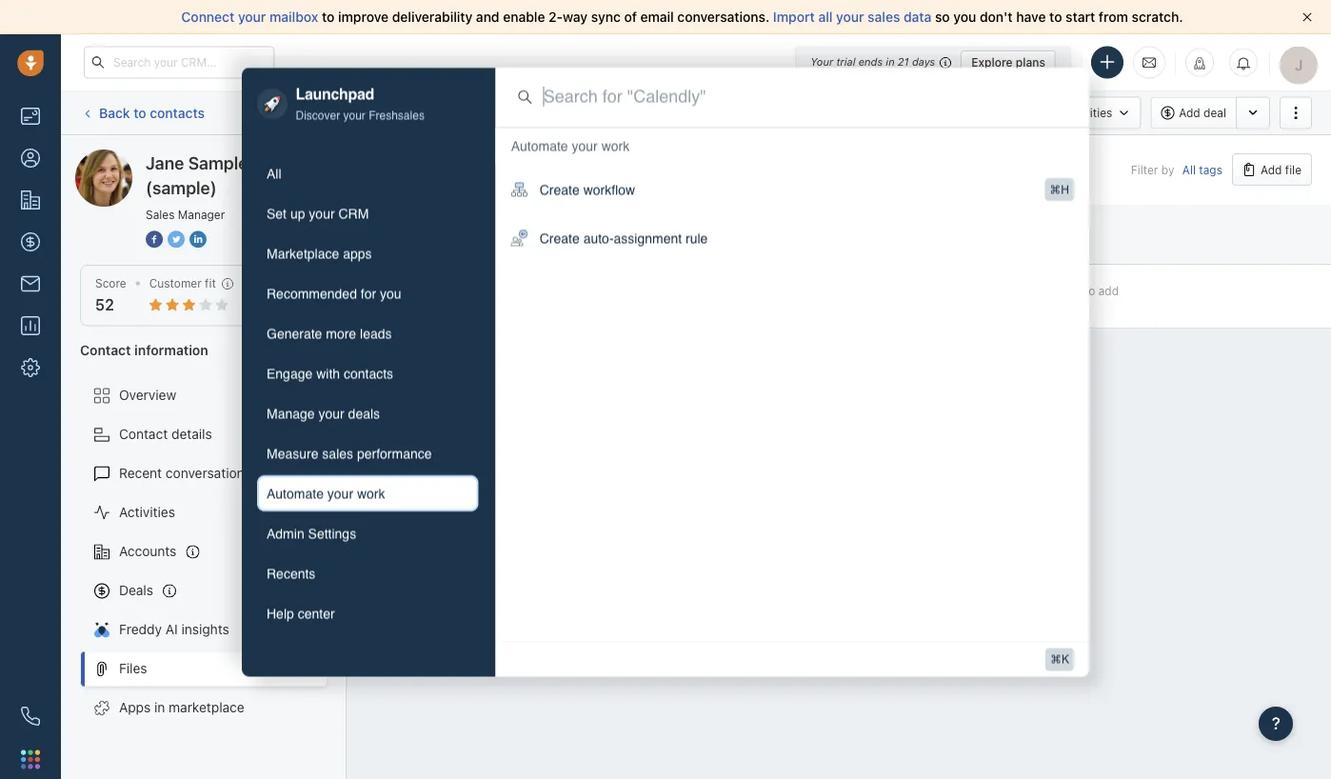 Task type: vqa. For each thing, say whether or not it's contained in the screenshot.
all
yes



Task type: describe. For each thing, give the bounding box(es) containing it.
owner
[[661, 230, 699, 241]]

52
[[95, 296, 114, 314]]

crm
[[339, 206, 369, 221]]

create auto-assignment rule
[[540, 231, 708, 246]]

performance
[[357, 446, 432, 461]]

sales inside button
[[322, 446, 353, 461]]

updates available. click to refresh.
[[612, 106, 799, 119]]

add for add file
[[1261, 163, 1283, 176]]

k
[[1062, 653, 1070, 666]]

call link
[[634, 97, 692, 129]]

score 52
[[95, 277, 126, 314]]

you inside button
[[380, 286, 402, 301]]

to left add
[[1085, 284, 1096, 298]]

manage your deals button
[[257, 395, 479, 431]]

set up your crm
[[267, 206, 369, 221]]

connect your mailbox link
[[181, 9, 322, 25]]

auto-
[[584, 231, 614, 246]]

to right 'how'
[[437, 288, 448, 301]]

how
[[410, 288, 434, 301]]

contacts for engage with contacts
[[344, 366, 394, 381]]

your inside "button"
[[309, 206, 335, 221]]

apps
[[343, 246, 372, 261]]

call
[[662, 106, 682, 120]]

overview
[[119, 387, 176, 403]]

details
[[172, 426, 212, 442]]

how to attach files to contacts?
[[410, 288, 584, 301]]

sales activities
[[1032, 106, 1113, 119]]

automate your work heading inside list of options list box
[[511, 137, 630, 156]]

automate your work for list of options list box
[[511, 139, 630, 154]]

customer
[[149, 277, 202, 290]]

linkedin circled image
[[190, 229, 207, 249]]

launchpad
[[296, 85, 374, 103]]

engage with contacts
[[267, 366, 394, 381]]

all tags link
[[1183, 163, 1223, 176]]

call button
[[634, 97, 692, 129]]

list of options list box
[[496, 127, 1090, 262]]

freddy ai insights
[[119, 622, 229, 637]]

measure sales performance
[[267, 446, 432, 461]]

0 horizontal spatial in
[[154, 700, 165, 715]]

recommended for you
[[267, 286, 402, 301]]

your
[[811, 56, 834, 68]]

customer fit
[[149, 277, 216, 290]]

and
[[476, 9, 500, 25]]

explore plans
[[972, 55, 1046, 69]]

to right files
[[516, 288, 527, 301]]

sales manager
[[146, 208, 225, 221]]

plans
[[1016, 55, 1046, 69]]

help center button
[[257, 595, 479, 631]]

explore
[[972, 55, 1013, 69]]

admin
[[267, 526, 305, 541]]

1 horizontal spatial sales
[[868, 9, 901, 25]]

trial
[[837, 56, 856, 68]]

Search your CRM... text field
[[84, 46, 274, 79]]

mailbox
[[270, 9, 318, 25]]

2-
[[549, 9, 563, 25]]

measure sales performance button
[[257, 435, 479, 471]]

phone image
[[21, 707, 40, 726]]

freshworks switcher image
[[21, 750, 40, 769]]

launchpad discover your freshsales
[[296, 85, 425, 122]]

contact for contact details
[[119, 426, 168, 442]]

from
[[1099, 9, 1129, 25]]

rule
[[686, 231, 708, 246]]

all button
[[257, 155, 479, 191]]

updates
[[612, 106, 657, 119]]

filter
[[1132, 163, 1159, 176]]

tab list containing all
[[257, 155, 479, 631]]

⌘ h
[[1050, 183, 1070, 196]]

⌘ for k
[[1051, 653, 1062, 666]]

leads
[[360, 326, 392, 341]]

sampleton
[[188, 152, 274, 173]]

to right mailbox
[[322, 9, 335, 25]]

work for list of options list box
[[602, 139, 630, 154]]

phone element
[[11, 697, 50, 735]]

jane sampleton (sample)
[[146, 152, 274, 198]]

jane
[[146, 152, 184, 173]]

import
[[773, 9, 815, 25]]

engage
[[267, 366, 313, 381]]

settings
[[308, 526, 356, 541]]

files
[[119, 661, 147, 676]]

measure
[[267, 446, 319, 461]]

help center
[[267, 606, 335, 621]]

conversations.
[[678, 9, 770, 25]]

your trial ends in 21 days
[[811, 56, 936, 68]]

have
[[1017, 9, 1046, 25]]

for
[[361, 286, 376, 301]]

automate for automate your work button
[[267, 486, 324, 501]]

by
[[1162, 163, 1175, 176]]

score
[[95, 277, 126, 290]]

recents
[[267, 566, 316, 581]]

apps in marketplace
[[119, 700, 245, 715]]

insights
[[181, 622, 229, 637]]

updates available. click to refresh. link
[[584, 95, 809, 130]]



Task type: locate. For each thing, give the bounding box(es) containing it.
how to attach files to contacts? link
[[410, 286, 584, 306]]

1 vertical spatial sales
[[146, 208, 175, 221]]

don't
[[980, 9, 1013, 25]]

create left auto-
[[540, 231, 580, 246]]

refresh.
[[757, 106, 799, 119]]

1 vertical spatial contacts
[[344, 366, 394, 381]]

1 vertical spatial add
[[1261, 163, 1283, 176]]

mng settings image
[[309, 346, 322, 359]]

generate
[[267, 326, 322, 341]]

to right the back
[[134, 105, 146, 120]]

email button
[[556, 97, 624, 129]]

twitter circled image
[[168, 229, 185, 249]]

automate your work for automate your work button
[[267, 486, 385, 501]]

assignment
[[614, 231, 682, 246]]

1 horizontal spatial you
[[954, 9, 977, 25]]

click left add
[[1055, 284, 1082, 298]]

to left refresh.
[[743, 106, 754, 119]]

add deal
[[1180, 106, 1227, 119]]

your inside launchpad discover your freshsales
[[343, 108, 366, 122]]

sales left data
[[868, 9, 901, 25]]

all inside button
[[267, 166, 282, 181]]

⌘ inside list of options list box
[[1050, 183, 1062, 196]]

files
[[490, 288, 513, 301]]

1 horizontal spatial contacts
[[344, 366, 394, 381]]

to
[[322, 9, 335, 25], [1050, 9, 1063, 25], [134, 105, 146, 120], [743, 106, 754, 119], [1085, 284, 1096, 298], [437, 288, 448, 301], [516, 288, 527, 301]]

recommended for you button
[[257, 275, 479, 311]]

filter by all tags
[[1132, 163, 1223, 176]]

all right by
[[1183, 163, 1196, 176]]

automate for list of options list box
[[511, 139, 568, 154]]

⌘ inside press-command-k-to-open-and-close element
[[1051, 653, 1062, 666]]

freshsales
[[369, 108, 425, 122]]

deals
[[119, 583, 153, 598]]

email image
[[1143, 55, 1156, 70]]

close image
[[1303, 12, 1313, 22]]

sales for sales activities
[[1032, 106, 1061, 119]]

name
[[366, 230, 395, 241]]

1 horizontal spatial click
[[1055, 284, 1082, 298]]

click right available.
[[714, 106, 740, 119]]

add for add deal
[[1180, 106, 1201, 119]]

sync
[[591, 9, 621, 25]]

contact
[[80, 342, 131, 357], [119, 426, 168, 442]]

0 vertical spatial sales
[[868, 9, 901, 25]]

all up the 'set'
[[267, 166, 282, 181]]

add deal button
[[1151, 97, 1236, 129]]

marketplace
[[267, 246, 339, 261]]

0 horizontal spatial add
[[1180, 106, 1201, 119]]

1 vertical spatial you
[[380, 286, 402, 301]]

data
[[904, 9, 932, 25]]

conversations
[[166, 465, 251, 481]]

0 vertical spatial sales
[[1032, 106, 1061, 119]]

engage with contacts button
[[257, 355, 479, 391]]

h
[[1062, 183, 1070, 196]]

0 horizontal spatial contacts
[[150, 105, 205, 120]]

automate your work inside button
[[267, 486, 385, 501]]

sales
[[868, 9, 901, 25], [322, 446, 353, 461]]

tags
[[1200, 163, 1223, 176]]

Try "connect email" field
[[544, 85, 1067, 109]]

0 vertical spatial you
[[954, 9, 977, 25]]

more
[[326, 326, 356, 341]]

work inside automate your work button
[[357, 486, 385, 501]]

1 create from the top
[[540, 183, 580, 198]]

1 horizontal spatial add
[[1261, 163, 1283, 176]]

automate your work heading
[[511, 137, 630, 156], [511, 137, 630, 156]]

back to contacts link
[[80, 98, 206, 128]]

work for automate your work button
[[357, 486, 385, 501]]

automate inside list of options list box
[[511, 139, 568, 154]]

sales down manage your deals
[[322, 446, 353, 461]]

sales for sales manager
[[146, 208, 175, 221]]

add left the deal
[[1180, 106, 1201, 119]]

start
[[1066, 9, 1096, 25]]

generate more leads button
[[257, 315, 479, 351]]

create left the "workflow"
[[540, 183, 580, 198]]

2 ⌘ from the top
[[1051, 653, 1062, 666]]

contacts down search your crm... text field
[[150, 105, 205, 120]]

1 vertical spatial contact
[[119, 426, 168, 442]]

connect your mailbox to improve deliverability and enable 2-way sync of email conversations. import all your sales data so you don't have to start from scratch.
[[181, 9, 1184, 25]]

available.
[[660, 106, 710, 119]]

create workflow
[[540, 183, 635, 198]]

back to contacts
[[99, 105, 205, 120]]

0 vertical spatial contacts
[[150, 105, 205, 120]]

create for create auto-assignment rule
[[540, 231, 580, 246]]

information
[[134, 342, 208, 357]]

you right so
[[954, 9, 977, 25]]

your inside heading
[[572, 139, 598, 154]]

0 horizontal spatial click
[[714, 106, 740, 119]]

email
[[641, 9, 674, 25]]

1 vertical spatial click
[[1055, 284, 1082, 298]]

of
[[624, 9, 637, 25]]

activities
[[119, 504, 175, 520]]

0 vertical spatial create
[[540, 183, 580, 198]]

sales left activities
[[1032, 106, 1061, 119]]

so
[[935, 9, 950, 25]]

0 vertical spatial ⌘
[[1050, 183, 1062, 196]]

workflow
[[584, 183, 635, 198]]

0 vertical spatial click
[[714, 106, 740, 119]]

sales up facebook circled image
[[146, 208, 175, 221]]

2 create from the top
[[540, 231, 580, 246]]

⌘ k
[[1051, 653, 1070, 666]]

back
[[99, 105, 130, 120]]

1 horizontal spatial sales
[[1032, 106, 1061, 119]]

1 vertical spatial sales
[[322, 446, 353, 461]]

contact down 52 button
[[80, 342, 131, 357]]

0 vertical spatial in
[[886, 56, 895, 68]]

facebook circled image
[[146, 229, 163, 249]]

manage
[[267, 406, 315, 421]]

1 vertical spatial in
[[154, 700, 165, 715]]

way
[[563, 9, 588, 25]]

connect
[[181, 9, 235, 25]]

0 horizontal spatial all
[[267, 166, 282, 181]]

freddy
[[119, 622, 162, 637]]

contacts for back to contacts
[[150, 105, 205, 120]]

sales
[[1032, 106, 1061, 119], [146, 208, 175, 221]]

manager
[[178, 208, 225, 221]]

work inside list of options list box
[[602, 139, 630, 154]]

contact for contact information
[[80, 342, 131, 357]]

in right apps
[[154, 700, 165, 715]]

contact details
[[119, 426, 212, 442]]

deliverability
[[392, 9, 473, 25]]

⌘ for h
[[1050, 183, 1062, 196]]

marketplace apps
[[267, 246, 372, 261]]

to left "start"
[[1050, 9, 1063, 25]]

1 horizontal spatial in
[[886, 56, 895, 68]]

21
[[898, 56, 909, 68]]

1 ⌘ from the top
[[1050, 183, 1062, 196]]

generate more leads
[[267, 326, 392, 341]]

press-command-k-to-open-and-close element
[[1046, 648, 1075, 671]]

deal
[[1204, 106, 1227, 119]]

admin settings button
[[257, 515, 479, 551]]

marketplace apps button
[[257, 235, 479, 271]]

tab list
[[257, 155, 479, 631]]

0 horizontal spatial sales
[[146, 208, 175, 221]]

0 horizontal spatial sales
[[322, 446, 353, 461]]

apps
[[119, 700, 151, 715]]

discover
[[296, 108, 340, 122]]

ends
[[859, 56, 883, 68]]

automate inside button
[[267, 486, 324, 501]]

contact up recent
[[119, 426, 168, 442]]

scratch.
[[1132, 9, 1184, 25]]

1 horizontal spatial all
[[1183, 163, 1196, 176]]

1 vertical spatial create
[[540, 231, 580, 246]]

create for create workflow
[[540, 183, 580, 198]]

accounts
[[119, 544, 177, 559]]

contacts down generate more leads button
[[344, 366, 394, 381]]

improve
[[338, 9, 389, 25]]

in left 21
[[886, 56, 895, 68]]

recent conversations
[[119, 465, 251, 481]]

you right for
[[380, 286, 402, 301]]

0 vertical spatial add
[[1180, 106, 1201, 119]]

automate your work inside list of options list box
[[511, 139, 630, 154]]

0 vertical spatial contact
[[80, 342, 131, 357]]

attach
[[451, 288, 487, 301]]

add left file
[[1261, 163, 1283, 176]]

1 vertical spatial ⌘
[[1051, 653, 1062, 666]]

manage your deals
[[267, 406, 380, 421]]

recents button
[[257, 555, 479, 591]]

with
[[316, 366, 340, 381]]

fit
[[205, 277, 216, 290]]

file
[[1286, 163, 1302, 176]]

explore plans link
[[961, 50, 1056, 73]]

0 horizontal spatial you
[[380, 286, 402, 301]]

work
[[602, 139, 630, 154], [602, 139, 630, 154], [357, 486, 385, 501]]

create
[[540, 183, 580, 198], [540, 231, 580, 246]]

contacts inside button
[[344, 366, 394, 381]]



